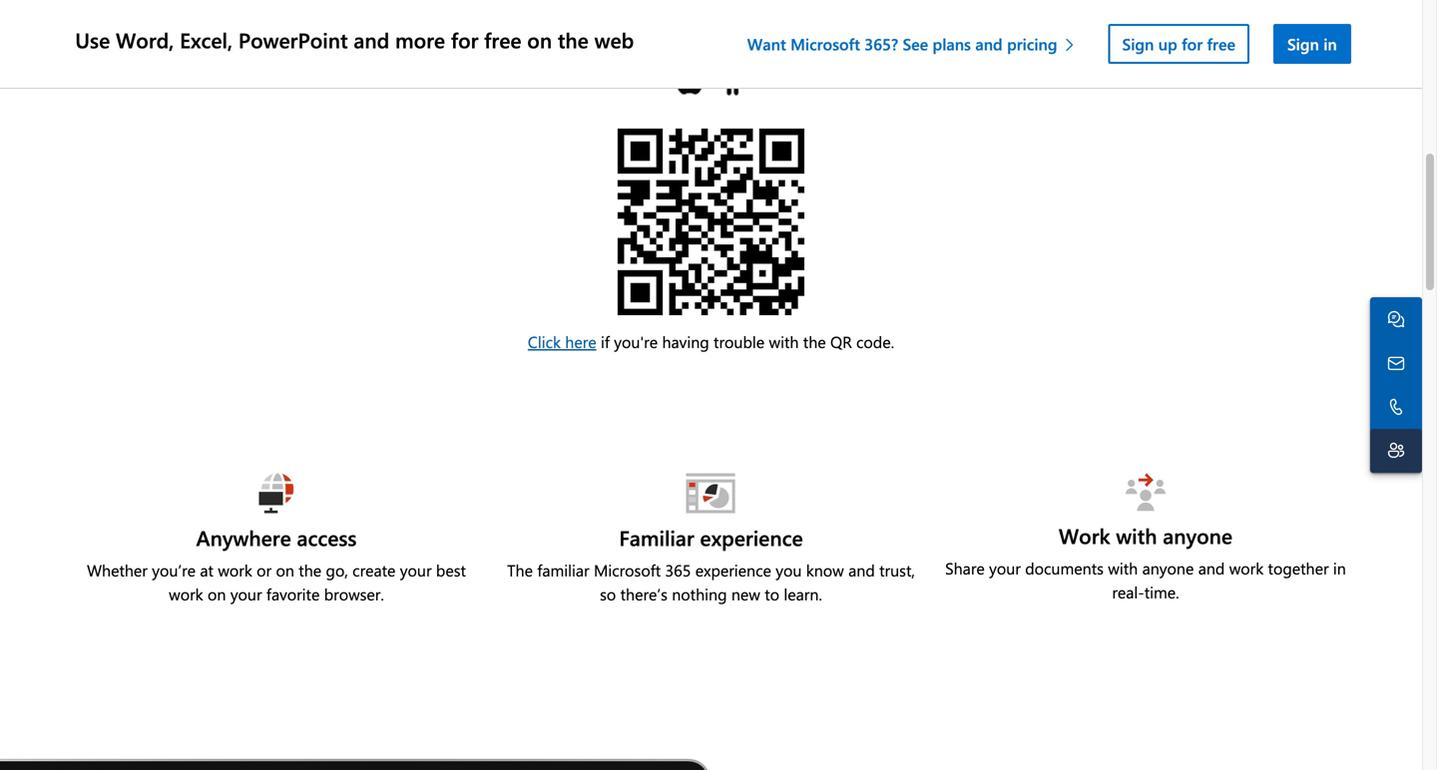 Task type: locate. For each thing, give the bounding box(es) containing it.
the left web
[[558, 26, 589, 54]]

1 horizontal spatial on
[[276, 559, 294, 581]]

work
[[1229, 558, 1264, 579], [218, 559, 252, 581], [169, 583, 203, 605]]

microsoft left 365?
[[791, 33, 860, 54]]

the
[[558, 26, 589, 54], [803, 331, 826, 352], [299, 559, 322, 581]]

android and apple logos image
[[673, 58, 750, 98]]

familiar experience the familiar microsoft 365 experience you know and trust, so there's nothing new to learn.
[[507, 524, 915, 605]]

want
[[747, 33, 786, 54]]

real-
[[1112, 581, 1145, 603]]

with for if
[[769, 331, 799, 352]]

the left go,
[[299, 559, 322, 581]]

2 vertical spatial with
[[1108, 558, 1138, 579]]

2 sign from the left
[[1288, 33, 1319, 54]]

sign for sign in
[[1288, 33, 1319, 54]]

use
[[75, 26, 110, 54]]

familiar
[[619, 524, 694, 552]]

your right share
[[989, 558, 1021, 579]]

on down at
[[208, 583, 226, 605]]

you're
[[614, 331, 658, 352]]

experience
[[700, 524, 803, 552], [695, 559, 771, 581]]

work left together
[[1229, 558, 1264, 579]]

code.
[[856, 331, 894, 352]]

for right up
[[1182, 33, 1203, 54]]

0 horizontal spatial on
[[208, 583, 226, 605]]

0 horizontal spatial your
[[230, 583, 262, 605]]

0 vertical spatial anyone
[[1163, 522, 1233, 550]]

use word, excel, powerpoint and more for free on the web
[[75, 26, 634, 54]]

plans
[[933, 33, 971, 54]]

2 horizontal spatial your
[[989, 558, 1021, 579]]

1 vertical spatial the
[[803, 331, 826, 352]]

having
[[662, 331, 709, 352]]

qr
[[830, 331, 852, 352]]

on left web
[[527, 26, 552, 54]]

want microsoft 365? see plans and pricing link
[[747, 33, 1084, 54]]

sign up for free link
[[1108, 24, 1250, 64]]

trouble
[[714, 331, 765, 352]]

1 vertical spatial microsoft
[[594, 559, 661, 581]]

best
[[436, 559, 466, 581]]

0 horizontal spatial free
[[484, 26, 522, 54]]

1 horizontal spatial your
[[400, 559, 432, 581]]

work right at
[[218, 559, 252, 581]]

0 vertical spatial on
[[527, 26, 552, 54]]

0 vertical spatial microsoft
[[791, 33, 860, 54]]

anywhere
[[196, 524, 291, 552]]

on
[[527, 26, 552, 54], [276, 559, 294, 581], [208, 583, 226, 605]]

1 vertical spatial anyone
[[1142, 558, 1194, 579]]

and left together
[[1198, 558, 1225, 579]]

1 horizontal spatial for
[[1182, 33, 1203, 54]]

0 horizontal spatial microsoft
[[594, 559, 661, 581]]

sign in link
[[1274, 24, 1351, 64]]

on right or
[[276, 559, 294, 581]]

share
[[945, 558, 985, 579]]

for
[[451, 26, 479, 54], [1182, 33, 1203, 54]]

1 sign from the left
[[1122, 33, 1154, 54]]

and
[[354, 26, 390, 54], [976, 33, 1003, 54], [1198, 558, 1225, 579], [849, 559, 875, 581]]

to
[[765, 583, 780, 605]]

sign for sign up for free
[[1122, 33, 1154, 54]]

your
[[989, 558, 1021, 579], [400, 559, 432, 581], [230, 583, 262, 605]]

in inside work with anyone share your documents with anyone and work together in real-time.
[[1333, 558, 1346, 579]]

microsoft
[[791, 33, 860, 54], [594, 559, 661, 581]]

together
[[1268, 558, 1329, 579]]

powerpoint
[[238, 26, 348, 54]]

2 horizontal spatial on
[[527, 26, 552, 54]]

microsoft up "there's"
[[594, 559, 661, 581]]

with
[[769, 331, 799, 352], [1116, 522, 1157, 550], [1108, 558, 1138, 579]]

0 horizontal spatial the
[[299, 559, 322, 581]]

the left qr
[[803, 331, 826, 352]]

free right more
[[484, 26, 522, 54]]

free right up
[[1207, 33, 1236, 54]]

word,
[[116, 26, 174, 54]]

1 horizontal spatial sign
[[1288, 33, 1319, 54]]

the
[[507, 559, 533, 581]]

and left more
[[354, 26, 390, 54]]

familiar
[[537, 559, 589, 581]]

qr code to download the microsoft 365 mobile app image
[[611, 122, 811, 322]]

and inside work with anyone share your documents with anyone and work together in real-time.
[[1198, 558, 1225, 579]]

documents
[[1025, 558, 1104, 579]]

want microsoft 365? see plans and pricing
[[747, 33, 1058, 54]]

in
[[1324, 33, 1337, 54], [1333, 558, 1346, 579]]

0 vertical spatial the
[[558, 26, 589, 54]]

1 vertical spatial in
[[1333, 558, 1346, 579]]

and left trust,
[[849, 559, 875, 581]]

work down you're
[[169, 583, 203, 605]]

anyone
[[1163, 522, 1233, 550], [1142, 558, 1194, 579]]

2 vertical spatial the
[[299, 559, 322, 581]]

you
[[776, 559, 802, 581]]

1 vertical spatial with
[[1116, 522, 1157, 550]]

with right the trouble
[[769, 331, 799, 352]]

for right more
[[451, 26, 479, 54]]

your left best
[[400, 559, 432, 581]]

experience up you at the right bottom of page
[[700, 524, 803, 552]]

trust,
[[879, 559, 915, 581]]

0 vertical spatial experience
[[700, 524, 803, 552]]

excel,
[[180, 26, 233, 54]]

0 horizontal spatial sign
[[1122, 33, 1154, 54]]

2 horizontal spatial work
[[1229, 558, 1264, 579]]

2 vertical spatial on
[[208, 583, 226, 605]]

experience up the 'new'
[[695, 559, 771, 581]]

so
[[600, 583, 616, 605]]

know
[[806, 559, 844, 581]]

with right work
[[1116, 522, 1157, 550]]

your inside work with anyone share your documents with anyone and work together in real-time.
[[989, 558, 1021, 579]]

free
[[484, 26, 522, 54], [1207, 33, 1236, 54]]

0 vertical spatial with
[[769, 331, 799, 352]]

1 horizontal spatial microsoft
[[791, 33, 860, 54]]

new
[[732, 583, 760, 605]]

with up the real-
[[1108, 558, 1138, 579]]

or
[[257, 559, 272, 581]]

click here button
[[528, 331, 597, 352]]

your down or
[[230, 583, 262, 605]]

sign
[[1122, 33, 1154, 54], [1288, 33, 1319, 54]]

work with anyone share your documents with anyone and work together in real-time.
[[945, 522, 1346, 603]]



Task type: describe. For each thing, give the bounding box(es) containing it.
0 vertical spatial in
[[1324, 33, 1337, 54]]

see
[[903, 33, 928, 54]]

time.
[[1145, 581, 1179, 603]]

work
[[1059, 522, 1110, 550]]

nothing
[[672, 583, 727, 605]]

0 horizontal spatial for
[[451, 26, 479, 54]]

microsoft inside 'use word, excel, powerpoint and more for free on the web' element
[[791, 33, 860, 54]]

you're
[[152, 559, 196, 581]]

here
[[565, 331, 597, 352]]

click here if you're having trouble with the qr code.
[[528, 331, 894, 352]]

there's
[[620, 583, 668, 605]]

365
[[665, 559, 691, 581]]

and right plans
[[976, 33, 1003, 54]]

pricing
[[1007, 33, 1058, 54]]

a laptop screen displaying a word document with multiple authors editing in word on the web image
[[0, 758, 711, 771]]

and inside familiar experience the familiar microsoft 365 experience you know and trust, so there's nothing new to learn.
[[849, 559, 875, 581]]

browser.
[[324, 583, 384, 605]]

click
[[528, 331, 561, 352]]

2 horizontal spatial the
[[803, 331, 826, 352]]

1 vertical spatial experience
[[695, 559, 771, 581]]

1 horizontal spatial work
[[218, 559, 252, 581]]

work inside work with anyone share your documents with anyone and work together in real-time.
[[1229, 558, 1264, 579]]

more
[[395, 26, 445, 54]]

web
[[594, 26, 634, 54]]

create
[[353, 559, 396, 581]]

microsoft inside familiar experience the familiar microsoft 365 experience you know and trust, so there's nothing new to learn.
[[594, 559, 661, 581]]

learn.
[[784, 583, 822, 605]]

1 horizontal spatial the
[[558, 26, 589, 54]]

if
[[601, 331, 610, 352]]

on inside 'use word, excel, powerpoint and more for free on the web' element
[[527, 26, 552, 54]]

with for anyone
[[1108, 558, 1138, 579]]

0 horizontal spatial work
[[169, 583, 203, 605]]

at
[[200, 559, 214, 581]]

for inside sign up for free link
[[1182, 33, 1203, 54]]

sign in
[[1288, 33, 1337, 54]]

anywhere access whether you're at work or on the go, create your best work on your favorite browser.
[[87, 524, 466, 605]]

sign up for free
[[1122, 33, 1236, 54]]

1 horizontal spatial free
[[1207, 33, 1236, 54]]

access
[[297, 524, 357, 552]]

1 vertical spatial on
[[276, 559, 294, 581]]

the inside anywhere access whether you're at work or on the go, create your best work on your favorite browser.
[[299, 559, 322, 581]]

up
[[1159, 33, 1178, 54]]

favorite
[[266, 583, 320, 605]]

whether
[[87, 559, 148, 581]]

365?
[[865, 33, 898, 54]]

go,
[[326, 559, 348, 581]]

use word, excel, powerpoint and more for free on the web element
[[71, 0, 1363, 88]]



Task type: vqa. For each thing, say whether or not it's contained in the screenshot.
Office is now Microsoft 365
no



